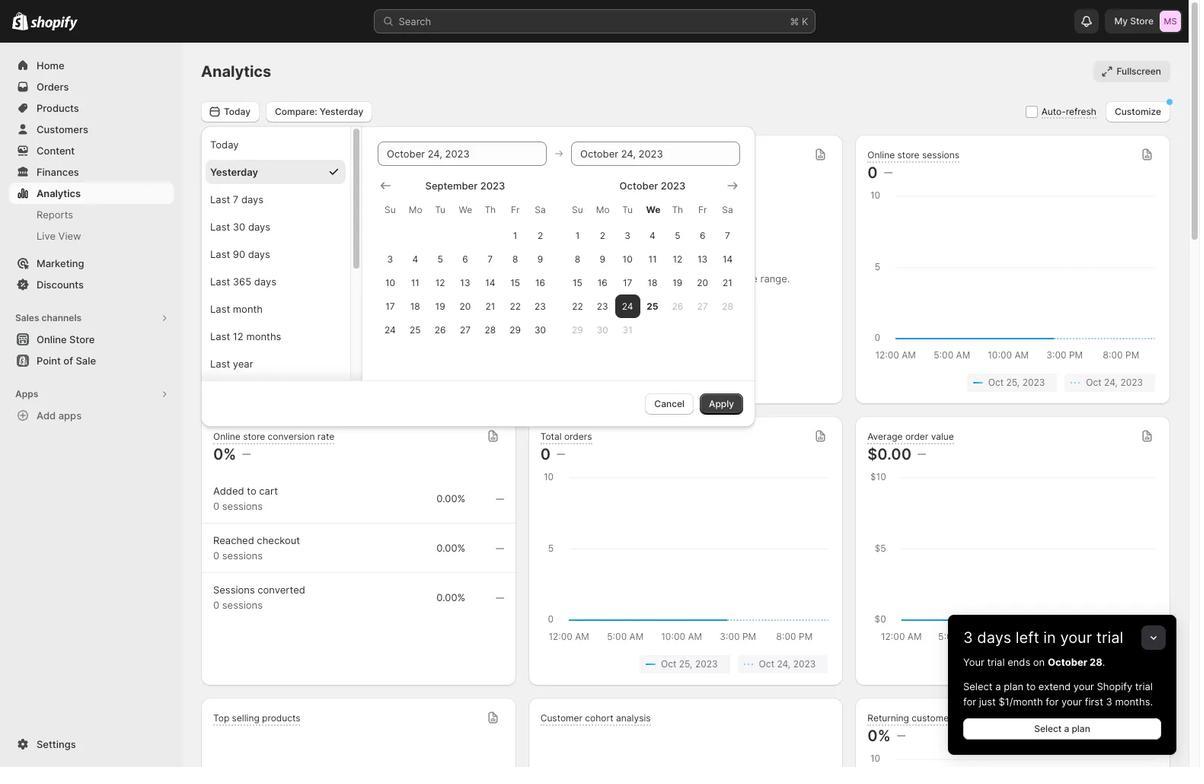 Task type: describe. For each thing, give the bounding box(es) containing it.
0 vertical spatial analytics
[[201, 62, 271, 81]]

this
[[717, 273, 734, 285]]

2 15 button from the left
[[565, 271, 590, 294]]

3 days left in your trial button
[[948, 615, 1177, 647]]

0 inside sessions converted 0 sessions
[[213, 599, 219, 612]]

selling
[[232, 713, 260, 724]]

last 90 days
[[210, 248, 270, 260]]

extend
[[1039, 681, 1071, 693]]

oct 24, 2023 for total orders
[[759, 659, 816, 670]]

0 horizontal spatial 17 button
[[378, 294, 403, 318]]

online store sessions
[[868, 149, 960, 160]]

1 30 button from the left
[[528, 318, 553, 342]]

19 for rightmost 19 button
[[673, 277, 683, 288]]

20 for 20 "button" to the right
[[697, 277, 708, 288]]

plan for select a plan
[[1072, 724, 1091, 735]]

finances link
[[9, 161, 174, 183]]

0 horizontal spatial 21 button
[[478, 294, 503, 318]]

there was no data found for this date range.
[[582, 273, 790, 285]]

17 for the rightmost the "17" 'button'
[[623, 277, 632, 288]]

last 30 days
[[210, 221, 270, 233]]

1 horizontal spatial 17 button
[[615, 271, 640, 294]]

days for last 30 days
[[248, 221, 270, 233]]

online for 0
[[868, 149, 895, 160]]

october 2023
[[620, 179, 686, 192]]

0 vertical spatial rate
[[317, 431, 335, 442]]

3 days left in your trial element
[[948, 655, 1177, 756]]

wednesday element for september
[[453, 196, 478, 224]]

sessions inside dropdown button
[[922, 149, 960, 160]]

we for september
[[459, 204, 473, 215]]

⌘
[[790, 15, 799, 27]]

1 horizontal spatial 18 button
[[640, 271, 665, 294]]

2 29 from the left
[[572, 324, 583, 336]]

tu for september
[[435, 204, 446, 215]]

9 for 2nd 9 button from the right
[[538, 253, 543, 265]]

1 horizontal spatial 14 button
[[715, 247, 740, 271]]

orders link
[[9, 76, 174, 98]]

24 for the rightmost 24 button
[[622, 301, 633, 312]]

finances
[[37, 166, 79, 178]]

average
[[868, 431, 903, 442]]

0 horizontal spatial 4 button
[[403, 247, 428, 271]]

list for total orders
[[544, 656, 828, 674]]

0 horizontal spatial 7
[[233, 193, 239, 205]]

october inside 3 days left in your trial element
[[1048, 657, 1088, 669]]

1 horizontal spatial 25 button
[[640, 294, 665, 318]]

25, for online store sessions
[[1007, 377, 1020, 388]]

top selling products
[[213, 713, 300, 724]]

23 for second 23 button from the right
[[535, 301, 546, 312]]

1 22 button from the left
[[503, 294, 528, 318]]

for inside button
[[701, 273, 714, 285]]

0% for returning customer rate
[[868, 727, 891, 746]]

reports
[[37, 209, 73, 221]]

0 horizontal spatial 5 button
[[428, 247, 453, 271]]

1 horizontal spatial 11 button
[[640, 247, 665, 271]]

view
[[58, 230, 81, 242]]

0 horizontal spatial 14 button
[[478, 271, 503, 294]]

auto-refresh
[[1042, 106, 1097, 117]]

content link
[[9, 140, 174, 161]]

last 7 days
[[210, 193, 264, 205]]

0 horizontal spatial 18 button
[[403, 294, 428, 318]]

sunday element for october 2023
[[565, 196, 590, 224]]

cancel button
[[645, 393, 694, 415]]

oct for oct 24, 2023 "button" for average order value
[[1086, 659, 1102, 670]]

grid containing october
[[565, 178, 740, 342]]

months.
[[1116, 696, 1153, 708]]

monday element for october
[[590, 196, 615, 224]]

my store image
[[1160, 11, 1181, 32]]

31 button
[[615, 318, 640, 342]]

0 horizontal spatial 5
[[438, 253, 443, 265]]

select for select a plan
[[1035, 724, 1062, 735]]

1 horizontal spatial 10 button
[[615, 247, 640, 271]]

your
[[964, 657, 985, 669]]

0 horizontal spatial 10 button
[[378, 271, 403, 294]]

my store
[[1115, 15, 1154, 27]]

0 vertical spatial 6
[[700, 230, 706, 241]]

tu for october
[[623, 204, 633, 215]]

0 horizontal spatial 6 button
[[453, 247, 478, 271]]

$1/month
[[999, 696, 1043, 708]]

su for october
[[572, 204, 583, 215]]

1 horizontal spatial 4 button
[[640, 224, 665, 247]]

grid containing september
[[378, 178, 553, 342]]

0 horizontal spatial 20 button
[[453, 294, 478, 318]]

0 horizontal spatial 24 button
[[378, 318, 403, 342]]

sa for october 2023
[[722, 204, 733, 215]]

0 horizontal spatial 11 button
[[403, 271, 428, 294]]

⌘ k
[[790, 15, 809, 27]]

tuesday element for september 2023
[[428, 196, 453, 224]]

first
[[1085, 696, 1104, 708]]

1 horizontal spatial 13 button
[[690, 247, 715, 271]]

22 for 2nd 22 button from the right
[[510, 301, 521, 312]]

value
[[931, 431, 954, 442]]

list for online store sessions
[[871, 374, 1156, 392]]

26 for rightmost the 26 'button'
[[672, 301, 683, 312]]

wednesday element for october
[[640, 196, 665, 224]]

mo for october
[[596, 204, 610, 215]]

16 for 2nd 16 button from left
[[598, 277, 608, 288]]

sales channels button
[[9, 308, 174, 329]]

2 horizontal spatial 30
[[597, 324, 609, 336]]

0 horizontal spatial 25 button
[[403, 318, 428, 342]]

today inside today dropdown button
[[224, 106, 251, 117]]

live
[[37, 230, 56, 242]]

home
[[37, 59, 64, 72]]

0 horizontal spatial 19 button
[[428, 294, 453, 318]]

yesterday inside dropdown button
[[320, 106, 364, 117]]

a for select a plan
[[1064, 724, 1070, 735]]

apps button
[[9, 384, 174, 405]]

added to cart 0 sessions
[[213, 485, 278, 513]]

1 horizontal spatial 6 button
[[690, 224, 715, 247]]

0 horizontal spatial 28 button
[[478, 318, 503, 342]]

0 horizontal spatial 3 button
[[378, 247, 403, 271]]

point
[[37, 355, 61, 367]]

0 horizontal spatial 25
[[410, 324, 421, 336]]

13 for right 13 button
[[698, 253, 708, 265]]

1 horizontal spatial 3 button
[[615, 224, 640, 247]]

1 vertical spatial your
[[1074, 681, 1095, 693]]

0 vertical spatial 14
[[723, 253, 733, 265]]

top selling products button
[[201, 699, 516, 768]]

year
[[233, 358, 253, 370]]

1 vertical spatial rate
[[955, 713, 972, 724]]

1 29 from the left
[[510, 324, 521, 336]]

1 horizontal spatial 28 button
[[715, 294, 740, 318]]

my
[[1115, 15, 1128, 27]]

sessions converted 0 sessions
[[213, 584, 305, 612]]

2 horizontal spatial for
[[1046, 696, 1059, 708]]

of
[[63, 355, 73, 367]]

2 16 button from the left
[[590, 271, 615, 294]]

search
[[399, 15, 431, 27]]

returning customer rate
[[868, 713, 972, 724]]

your trial ends on october 28 .
[[964, 657, 1106, 669]]

left
[[1016, 629, 1040, 647]]

1 vertical spatial 11
[[411, 277, 420, 288]]

conversion
[[268, 431, 315, 442]]

1 horizontal spatial 20 button
[[690, 271, 715, 294]]

1 horizontal spatial 12 button
[[665, 247, 690, 271]]

marketing
[[37, 257, 84, 270]]

friday element for september 2023
[[503, 196, 528, 224]]

25, for average order value
[[1007, 659, 1020, 670]]

select a plan link
[[964, 719, 1162, 740]]

24, for average order value
[[1105, 659, 1118, 670]]

today button
[[201, 101, 260, 122]]

analytics link
[[9, 183, 174, 204]]

1 vertical spatial $0.00
[[868, 446, 912, 464]]

discounts link
[[9, 274, 174, 296]]

saturday element for september 2023
[[528, 196, 553, 224]]

1 vertical spatial 14
[[485, 277, 495, 288]]

we for october
[[646, 204, 661, 215]]

1 horizontal spatial for
[[964, 696, 977, 708]]

point of sale button
[[0, 350, 183, 372]]

15 for second 15 button from right
[[511, 277, 520, 288]]

top
[[213, 713, 229, 724]]

compare: yesterday button
[[266, 101, 373, 122]]

1 horizontal spatial 12
[[435, 277, 445, 288]]

saturday element for october 2023
[[715, 196, 740, 224]]

days inside dropdown button
[[978, 629, 1012, 647]]

apply
[[709, 398, 734, 409]]

7 for leftmost 7 button
[[488, 253, 493, 265]]

monday element for september
[[403, 196, 428, 224]]

just
[[979, 696, 996, 708]]

1 vertical spatial trial
[[988, 657, 1005, 669]]

oct for total orders oct 25, 2023 button
[[661, 659, 677, 670]]

1 vertical spatial 10
[[385, 277, 395, 288]]

online store sessions button
[[868, 149, 960, 163]]

1 23 button from the left
[[528, 294, 553, 318]]

0 down total
[[541, 446, 551, 464]]

2 for september 2023
[[538, 230, 543, 241]]

1 horizontal spatial 7 button
[[715, 224, 740, 247]]

cart
[[259, 485, 278, 497]]

mo for september
[[409, 204, 423, 215]]

compare:
[[275, 106, 317, 117]]

1 horizontal spatial 5 button
[[665, 224, 690, 247]]

months
[[246, 330, 281, 342]]

365
[[233, 275, 251, 288]]

0 horizontal spatial 13 button
[[453, 271, 478, 294]]

total orders button
[[541, 431, 592, 444]]

18 for right 18 button
[[648, 277, 658, 288]]

last month
[[210, 303, 263, 315]]

24, for total orders
[[777, 659, 791, 670]]

oct 24, 2023 for average order value
[[1086, 659, 1143, 670]]

store for 0
[[898, 149, 920, 160]]

1 horizontal spatial 5
[[675, 230, 681, 241]]

su for september
[[385, 204, 396, 215]]

last 7 days button
[[206, 187, 346, 211]]

last for last 7 days
[[210, 193, 230, 205]]

th for october 2023
[[672, 204, 683, 215]]

1 for october 2023
[[576, 230, 580, 241]]

1 horizontal spatial 30
[[535, 324, 546, 336]]

17 for left the "17" 'button'
[[386, 301, 395, 312]]

orders
[[37, 81, 69, 93]]

last year button
[[206, 352, 346, 376]]

1 button for september 2023
[[503, 224, 528, 247]]

friday element for october 2023
[[690, 196, 715, 224]]

fullscreen
[[1117, 66, 1162, 77]]

on
[[1034, 657, 1045, 669]]

october inside grid
[[620, 179, 658, 192]]

1 for september 2023
[[513, 230, 518, 241]]

2 vertical spatial your
[[1062, 696, 1083, 708]]

th for september 2023
[[485, 204, 496, 215]]

days for last 7 days
[[241, 193, 264, 205]]

products link
[[9, 98, 174, 119]]

0 horizontal spatial shopify image
[[12, 12, 28, 30]]

analysis
[[616, 713, 651, 724]]

1 horizontal spatial 10
[[623, 253, 633, 265]]

add
[[37, 410, 56, 422]]

live view
[[37, 230, 81, 242]]

total
[[541, 431, 562, 442]]

total orders
[[541, 431, 592, 442]]

0 horizontal spatial 27 button
[[453, 318, 478, 342]]

oct 25, 2023 for total orders
[[661, 659, 718, 670]]

customers link
[[9, 119, 174, 140]]

added
[[213, 485, 244, 497]]

store for online store
[[69, 334, 95, 346]]

date
[[737, 273, 758, 285]]

1 16 button from the left
[[528, 271, 553, 294]]

oct 25, 2023 for average order value
[[989, 659, 1045, 670]]

reports link
[[9, 204, 174, 225]]

2 29 button from the left
[[565, 318, 590, 342]]

last 365 days
[[210, 275, 276, 288]]

1 8 button from the left
[[503, 247, 528, 271]]

0 horizontal spatial 7 button
[[478, 247, 503, 271]]

last for last 90 days
[[210, 248, 230, 260]]

1 horizontal spatial 24 button
[[615, 294, 640, 318]]

1 horizontal spatial 11
[[649, 253, 657, 265]]

1 horizontal spatial shopify image
[[31, 16, 78, 31]]

september 2023
[[425, 179, 505, 192]]

customer cohort analysis button
[[541, 713, 651, 726]]

settings
[[37, 739, 76, 751]]

4 for right 4 button
[[650, 230, 656, 241]]

1 horizontal spatial 19 button
[[665, 271, 690, 294]]

refresh
[[1066, 106, 1097, 117]]

1 yyyy-mm-dd text field from the left
[[378, 141, 547, 166]]

online store
[[37, 334, 95, 346]]



Task type: vqa. For each thing, say whether or not it's contained in the screenshot.


Task type: locate. For each thing, give the bounding box(es) containing it.
2 23 button from the left
[[590, 294, 615, 318]]

0 horizontal spatial 8 button
[[503, 247, 528, 271]]

tuesday element down 'october 2023'
[[615, 196, 640, 224]]

1 2 button from the left
[[528, 224, 553, 247]]

plan up the $1/month
[[1004, 681, 1024, 693]]

last 12 months
[[210, 330, 281, 342]]

6 button down the september 2023
[[453, 247, 478, 271]]

last for last year
[[210, 358, 230, 370]]

$0.00 up last 7 days
[[213, 164, 257, 182]]

last month button
[[206, 297, 346, 321]]

customize button
[[1106, 101, 1171, 122]]

2 1 button from the left
[[565, 224, 590, 247]]

select a plan to extend your shopify trial for just $1/month for your first 3 months.
[[964, 681, 1153, 708]]

store inside button
[[69, 334, 95, 346]]

analytics up today dropdown button
[[201, 62, 271, 81]]

1 horizontal spatial sa
[[722, 204, 733, 215]]

27 for 27 button to the left
[[460, 324, 471, 336]]

28 for the leftmost '28' button
[[485, 324, 496, 336]]

1 horizontal spatial 27 button
[[690, 294, 715, 318]]

1 wednesday element from the left
[[453, 196, 478, 224]]

1 horizontal spatial 22 button
[[565, 294, 590, 318]]

0 vertical spatial online
[[868, 149, 895, 160]]

5 down september
[[438, 253, 443, 265]]

1 horizontal spatial th
[[672, 204, 683, 215]]

19 for the leftmost 19 button
[[435, 301, 445, 312]]

19 button
[[665, 271, 690, 294], [428, 294, 453, 318]]

1 vertical spatial 28
[[485, 324, 496, 336]]

days right 90
[[248, 248, 270, 260]]

no change image for average order value
[[918, 449, 926, 461]]

24 button
[[615, 294, 640, 318], [378, 318, 403, 342]]

compare: yesterday
[[275, 106, 364, 117]]

th down the september 2023
[[485, 204, 496, 215]]

1 horizontal spatial 21 button
[[715, 271, 740, 294]]

0 horizontal spatial 12 button
[[428, 271, 453, 294]]

5 button up 'found'
[[665, 224, 690, 247]]

returning
[[868, 713, 909, 724]]

1 horizontal spatial 0%
[[868, 727, 891, 746]]

rate right conversion
[[317, 431, 335, 442]]

1 horizontal spatial rate
[[955, 713, 972, 724]]

0% for online store conversion rate
[[213, 446, 236, 464]]

22 for first 22 button from right
[[572, 301, 583, 312]]

to left cart
[[247, 485, 256, 497]]

days for last 365 days
[[254, 275, 276, 288]]

top selling products button
[[213, 713, 300, 726]]

no change image for online store conversion rate
[[242, 449, 251, 461]]

yesterday up last 7 days
[[210, 166, 258, 178]]

1 vertical spatial 18
[[410, 301, 420, 312]]

oct 25, 2023 for online store sessions
[[989, 377, 1045, 388]]

monday element
[[403, 196, 428, 224], [590, 196, 615, 224]]

2 9 button from the left
[[590, 247, 615, 271]]

26 for leftmost the 26 'button'
[[435, 324, 446, 336]]

30 inside last 30 days button
[[233, 221, 245, 233]]

1 vertical spatial plan
[[1072, 724, 1091, 735]]

1 horizontal spatial store
[[1131, 15, 1154, 27]]

5 last from the top
[[210, 303, 230, 315]]

3 for the left 3 button
[[387, 253, 393, 265]]

1 16 from the left
[[536, 277, 545, 288]]

your left first
[[1062, 696, 1083, 708]]

no change image for returning customer rate
[[897, 731, 905, 743]]

1 vertical spatial 0%
[[868, 727, 891, 746]]

1 vertical spatial 25
[[410, 324, 421, 336]]

today up today button
[[224, 106, 251, 117]]

point of sale
[[37, 355, 96, 367]]

3 inside select a plan to extend your shopify trial for just $1/month for your first 3 months.
[[1106, 696, 1113, 708]]

october
[[620, 179, 658, 192], [1048, 657, 1088, 669]]

today button
[[206, 132, 346, 157]]

2 16 from the left
[[598, 277, 608, 288]]

online store link
[[9, 329, 174, 350]]

1 saturday element from the left
[[528, 196, 553, 224]]

no change image for total orders
[[557, 449, 565, 461]]

oct 24, 2023 button for average order value
[[1065, 656, 1156, 674]]

a
[[996, 681, 1001, 693], [1064, 724, 1070, 735]]

we down 'october 2023'
[[646, 204, 661, 215]]

0 vertical spatial plan
[[1004, 681, 1024, 693]]

1 tu from the left
[[435, 204, 446, 215]]

1 horizontal spatial 9
[[600, 253, 606, 265]]

trial
[[1097, 629, 1124, 647], [988, 657, 1005, 669], [1136, 681, 1153, 693]]

1 button for october 2023
[[565, 224, 590, 247]]

tu
[[435, 204, 446, 215], [623, 204, 633, 215]]

0 vertical spatial 17
[[623, 277, 632, 288]]

0 inside the added to cart 0 sessions
[[213, 500, 219, 513]]

2 23 from the left
[[597, 301, 608, 312]]

last for last month
[[210, 303, 230, 315]]

tuesday element down september
[[428, 196, 453, 224]]

tuesday element for october 2023
[[615, 196, 640, 224]]

2 mo from the left
[[596, 204, 610, 215]]

6 up 'there was no data found for this date range.'
[[700, 230, 706, 241]]

2 for october 2023
[[600, 230, 606, 241]]

9 for 1st 9 button from the right
[[600, 253, 606, 265]]

fr for september 2023
[[511, 204, 520, 215]]

21 for left 21 button
[[486, 301, 495, 312]]

a up just
[[996, 681, 1001, 693]]

list
[[216, 374, 501, 392], [871, 374, 1156, 392], [544, 656, 828, 674], [871, 656, 1156, 674]]

2 horizontal spatial 12
[[673, 253, 683, 265]]

1 0.00% from the top
[[437, 493, 466, 505]]

1 we from the left
[[459, 204, 473, 215]]

2 sunday element from the left
[[565, 196, 590, 224]]

2 30 button from the left
[[590, 318, 615, 342]]

13 for left 13 button
[[460, 277, 470, 288]]

1 9 button from the left
[[528, 247, 553, 271]]

27 button
[[690, 294, 715, 318], [453, 318, 478, 342]]

0 horizontal spatial 23 button
[[528, 294, 553, 318]]

days up last 90 days button in the top left of the page
[[248, 221, 270, 233]]

content
[[37, 145, 75, 157]]

1 vertical spatial 5
[[438, 253, 443, 265]]

0 horizontal spatial 20
[[460, 301, 471, 312]]

2 vertical spatial 12
[[233, 330, 244, 342]]

2 8 from the left
[[575, 253, 581, 265]]

4 button
[[640, 224, 665, 247], [403, 247, 428, 271]]

21 for the right 21 button
[[723, 277, 733, 288]]

3 0.00% from the top
[[437, 592, 466, 604]]

plan inside select a plan to extend your shopify trial for just $1/month for your first 3 months.
[[1004, 681, 1024, 693]]

1 horizontal spatial grid
[[565, 178, 740, 342]]

28 inside 3 days left in your trial element
[[1090, 657, 1103, 669]]

0 horizontal spatial yyyy-mm-dd text field
[[378, 141, 547, 166]]

order
[[906, 431, 929, 442]]

0 vertical spatial 27
[[697, 301, 708, 312]]

tu down september
[[435, 204, 446, 215]]

select down select a plan to extend your shopify trial for just $1/month for your first 3 months.
[[1035, 724, 1062, 735]]

sa for september 2023
[[535, 204, 546, 215]]

0 horizontal spatial 16
[[536, 277, 545, 288]]

thursday element
[[478, 196, 503, 224], [665, 196, 690, 224]]

0 down added
[[213, 500, 219, 513]]

oct 25, 2023
[[334, 377, 391, 388], [989, 377, 1045, 388], [661, 659, 718, 670], [989, 659, 1045, 670]]

saturday element
[[528, 196, 553, 224], [715, 196, 740, 224]]

1 1 from the left
[[513, 230, 518, 241]]

store up sale
[[69, 334, 95, 346]]

1 horizontal spatial 25
[[647, 301, 659, 312]]

we down the september 2023
[[459, 204, 473, 215]]

2 horizontal spatial online
[[868, 149, 895, 160]]

8 for 2nd 8 button
[[575, 253, 581, 265]]

10 button
[[615, 247, 640, 271], [378, 271, 403, 294]]

0.00% for reached checkout
[[437, 542, 466, 555]]

1 horizontal spatial 1
[[576, 230, 580, 241]]

trial inside select a plan to extend your shopify trial for just $1/month for your first 3 months.
[[1136, 681, 1153, 693]]

oct 24, 2023
[[432, 377, 489, 388], [1086, 377, 1143, 388], [759, 659, 816, 670], [1086, 659, 1143, 670]]

a inside select a plan to extend your shopify trial for just $1/month for your first 3 months.
[[996, 681, 1001, 693]]

1 sunday element from the left
[[378, 196, 403, 224]]

store for 0%
[[243, 431, 265, 442]]

oct 25, 2023 button for online store sessions
[[967, 374, 1058, 392]]

15
[[511, 277, 520, 288], [573, 277, 583, 288]]

no change image
[[263, 167, 272, 179], [496, 593, 504, 605]]

there was no data found for this date range. button
[[528, 135, 844, 404]]

0 horizontal spatial 24
[[385, 324, 396, 336]]

su
[[385, 204, 396, 215], [572, 204, 583, 215]]

5 up 'found'
[[675, 230, 681, 241]]

marketing link
[[9, 253, 174, 274]]

2 last from the top
[[210, 221, 230, 233]]

your right "in"
[[1061, 629, 1092, 647]]

friday element down the september 2023
[[503, 196, 528, 224]]

2 grid from the left
[[565, 178, 740, 342]]

1 fr from the left
[[511, 204, 520, 215]]

0 vertical spatial today
[[224, 106, 251, 117]]

sessions inside sessions converted 0 sessions
[[222, 599, 263, 612]]

2 monday element from the left
[[590, 196, 615, 224]]

1 15 from the left
[[511, 277, 520, 288]]

for left this
[[701, 273, 714, 285]]

last down last 7 days
[[210, 221, 230, 233]]

0 horizontal spatial yesterday
[[210, 166, 258, 178]]

discounts
[[37, 279, 84, 291]]

store right my
[[1131, 15, 1154, 27]]

15 button
[[503, 271, 528, 294], [565, 271, 590, 294]]

4 last from the top
[[210, 275, 230, 288]]

sunday element for september 2023
[[378, 196, 403, 224]]

monday element down september
[[403, 196, 428, 224]]

0 horizontal spatial 1
[[513, 230, 518, 241]]

1 vertical spatial 12
[[435, 277, 445, 288]]

0 vertical spatial 4
[[650, 230, 656, 241]]

15 for second 15 button from left
[[573, 277, 583, 288]]

sessions inside the added to cart 0 sessions
[[222, 500, 263, 513]]

trial up . on the bottom right
[[1097, 629, 1124, 647]]

monday element up there
[[590, 196, 615, 224]]

12 button
[[665, 247, 690, 271], [428, 271, 453, 294]]

analytics inside analytics link
[[37, 187, 81, 200]]

reached
[[213, 535, 254, 547]]

sale
[[76, 355, 96, 367]]

16 for 1st 16 button from left
[[536, 277, 545, 288]]

1 horizontal spatial 14
[[723, 253, 733, 265]]

wednesday element down 'october 2023'
[[640, 196, 665, 224]]

0.00% for sessions converted
[[437, 592, 466, 604]]

1 button up there
[[565, 224, 590, 247]]

0 horizontal spatial 26 button
[[428, 318, 453, 342]]

0 vertical spatial 21
[[723, 277, 733, 288]]

last inside button
[[210, 358, 230, 370]]

for down extend
[[1046, 696, 1059, 708]]

for left just
[[964, 696, 977, 708]]

1 1 button from the left
[[503, 224, 528, 247]]

0 vertical spatial store
[[1131, 15, 1154, 27]]

0 horizontal spatial mo
[[409, 204, 423, 215]]

sessions inside reached checkout 0 sessions
[[222, 550, 263, 562]]

0 horizontal spatial no change image
[[263, 167, 272, 179]]

to up the $1/month
[[1027, 681, 1036, 693]]

2 horizontal spatial trial
[[1136, 681, 1153, 693]]

23 button
[[528, 294, 553, 318], [590, 294, 615, 318]]

online inside button
[[37, 334, 67, 346]]

for
[[701, 273, 714, 285], [964, 696, 977, 708], [1046, 696, 1059, 708]]

2 22 button from the left
[[565, 294, 590, 318]]

2 wednesday element from the left
[[640, 196, 665, 224]]

0 vertical spatial 0%
[[213, 446, 236, 464]]

thursday element for october 2023
[[665, 196, 690, 224]]

1 horizontal spatial su
[[572, 204, 583, 215]]

2 tuesday element from the left
[[615, 196, 640, 224]]

products
[[262, 713, 300, 724]]

0 horizontal spatial 28
[[485, 324, 496, 336]]

last year
[[210, 358, 253, 370]]

plan down first
[[1072, 724, 1091, 735]]

12 inside button
[[233, 330, 244, 342]]

analytics down the finances
[[37, 187, 81, 200]]

25, for total orders
[[679, 659, 693, 670]]

last 90 days button
[[206, 242, 346, 266]]

0 vertical spatial no change image
[[263, 167, 272, 179]]

your
[[1061, 629, 1092, 647], [1074, 681, 1095, 693], [1062, 696, 1083, 708]]

3 for rightmost 3 button
[[625, 230, 631, 241]]

1 horizontal spatial 27
[[697, 301, 708, 312]]

16 button left 'no'
[[590, 271, 615, 294]]

k
[[802, 15, 809, 27]]

2 15 from the left
[[573, 277, 583, 288]]

online for 0%
[[213, 431, 241, 442]]

select inside select a plan to extend your shopify trial for just $1/month for your first 3 months.
[[964, 681, 993, 693]]

23
[[535, 301, 546, 312], [597, 301, 608, 312]]

wednesday element down the september 2023
[[453, 196, 478, 224]]

a down select a plan to extend your shopify trial for just $1/month for your first 3 months.
[[1064, 724, 1070, 735]]

0 horizontal spatial 29
[[510, 324, 521, 336]]

24, for online store sessions
[[1105, 377, 1118, 388]]

2 friday element from the left
[[690, 196, 715, 224]]

13 button
[[690, 247, 715, 271], [453, 271, 478, 294]]

1 horizontal spatial no change image
[[496, 593, 504, 605]]

2 we from the left
[[646, 204, 661, 215]]

2 22 from the left
[[572, 301, 583, 312]]

thursday element down 'october 2023'
[[665, 196, 690, 224]]

1 horizontal spatial monday element
[[590, 196, 615, 224]]

1 vertical spatial 21
[[486, 301, 495, 312]]

$0.00 down average
[[868, 446, 912, 464]]

september
[[425, 179, 478, 192]]

online
[[868, 149, 895, 160], [37, 334, 67, 346], [213, 431, 241, 442]]

2 tu from the left
[[623, 204, 633, 215]]

shopify image
[[12, 12, 28, 30], [31, 16, 78, 31]]

settings link
[[9, 734, 174, 756]]

store for my store
[[1131, 15, 1154, 27]]

sessions
[[922, 149, 960, 160], [222, 500, 263, 513], [222, 550, 263, 562], [222, 599, 263, 612]]

th down 'october 2023'
[[672, 204, 683, 215]]

16 button left there
[[528, 271, 553, 294]]

1 sa from the left
[[535, 204, 546, 215]]

2 horizontal spatial 7
[[725, 230, 730, 241]]

1 22 from the left
[[510, 301, 521, 312]]

online store button
[[0, 329, 183, 350]]

25 button
[[640, 294, 665, 318], [403, 318, 428, 342]]

2 su from the left
[[572, 204, 583, 215]]

tuesday element
[[428, 196, 453, 224], [615, 196, 640, 224]]

last up last year
[[210, 330, 230, 342]]

rate right customer
[[955, 713, 972, 724]]

last for last 12 months
[[210, 330, 230, 342]]

th
[[485, 204, 496, 215], [672, 204, 683, 215]]

store inside online store sessions dropdown button
[[898, 149, 920, 160]]

reached checkout 0 sessions
[[213, 535, 300, 562]]

0 horizontal spatial saturday element
[[528, 196, 553, 224]]

1 29 button from the left
[[503, 318, 528, 342]]

friday element up 'there was no data found for this date range.'
[[690, 196, 715, 224]]

1 button
[[503, 224, 528, 247], [565, 224, 590, 247]]

today down today dropdown button
[[210, 138, 239, 150]]

6 button up 'there was no data found for this date range.'
[[690, 224, 715, 247]]

2 button for october 2023
[[590, 224, 615, 247]]

last left the 365
[[210, 275, 230, 288]]

grid
[[378, 178, 553, 342], [565, 178, 740, 342]]

1 su from the left
[[385, 204, 396, 215]]

1 vertical spatial select
[[1035, 724, 1062, 735]]

oct 24, 2023 button for online store sessions
[[1065, 374, 1156, 392]]

YYYY-MM-DD text field
[[378, 141, 547, 166], [571, 141, 740, 166]]

1 vertical spatial today
[[210, 138, 239, 150]]

thursday element for september 2023
[[478, 196, 503, 224]]

1 horizontal spatial tuesday element
[[615, 196, 640, 224]]

0 down the sessions
[[213, 599, 219, 612]]

1 th from the left
[[485, 204, 496, 215]]

online store conversion rate button
[[213, 431, 335, 444]]

0 horizontal spatial trial
[[988, 657, 1005, 669]]

7 last from the top
[[210, 358, 230, 370]]

2 2 button from the left
[[590, 224, 615, 247]]

0 horizontal spatial 2
[[538, 230, 543, 241]]

to
[[247, 485, 256, 497], [1027, 681, 1036, 693]]

oct 24, 2023 button for total orders
[[738, 656, 828, 674]]

0 vertical spatial $0.00
[[213, 164, 257, 182]]

customer
[[912, 713, 953, 724]]

0 horizontal spatial fr
[[511, 204, 520, 215]]

1 friday element from the left
[[503, 196, 528, 224]]

1 horizontal spatial 26 button
[[665, 294, 690, 318]]

1 9 from the left
[[538, 253, 543, 265]]

4
[[650, 230, 656, 241], [412, 253, 418, 265]]

0 horizontal spatial for
[[701, 273, 714, 285]]

to inside select a plan to extend your shopify trial for just $1/month for your first 3 months.
[[1027, 681, 1036, 693]]

yyyy-mm-dd text field up the september 2023
[[378, 141, 547, 166]]

0% up added
[[213, 446, 236, 464]]

6 down the september 2023
[[463, 253, 468, 265]]

1 vertical spatial 24
[[385, 324, 396, 336]]

2 vertical spatial 28
[[1090, 657, 1103, 669]]

1 vertical spatial 13
[[460, 277, 470, 288]]

10
[[623, 253, 633, 265], [385, 277, 395, 288]]

last for last 30 days
[[210, 221, 230, 233]]

plan for select a plan to extend your shopify trial for just $1/month for your first 3 months.
[[1004, 681, 1024, 693]]

shopify
[[1097, 681, 1133, 693]]

a for select a plan to extend your shopify trial for just $1/month for your first 3 months.
[[996, 681, 1001, 693]]

was
[[612, 273, 631, 285]]

16 button
[[528, 271, 553, 294], [590, 271, 615, 294]]

13
[[698, 253, 708, 265], [460, 277, 470, 288]]

no change image for online store sessions
[[884, 167, 893, 179]]

2 th from the left
[[672, 204, 683, 215]]

2 yyyy-mm-dd text field from the left
[[571, 141, 740, 166]]

1 8 from the left
[[513, 253, 518, 265]]

your inside dropdown button
[[1061, 629, 1092, 647]]

20 for leftmost 20 "button"
[[460, 301, 471, 312]]

1 vertical spatial 0.00%
[[437, 542, 466, 555]]

0 vertical spatial october
[[620, 179, 658, 192]]

2 saturday element from the left
[[715, 196, 740, 224]]

3 inside dropdown button
[[964, 629, 973, 647]]

1 horizontal spatial mo
[[596, 204, 610, 215]]

add apps button
[[9, 405, 174, 427]]

1 monday element from the left
[[403, 196, 428, 224]]

store inside online store conversion rate dropdown button
[[243, 431, 265, 442]]

90
[[233, 248, 245, 260]]

last left the 'month'
[[210, 303, 230, 315]]

0 horizontal spatial 6
[[463, 253, 468, 265]]

sunday element
[[378, 196, 403, 224], [565, 196, 590, 224]]

0 horizontal spatial analytics
[[37, 187, 81, 200]]

30 button
[[528, 318, 553, 342], [590, 318, 615, 342]]

select
[[964, 681, 993, 693], [1035, 724, 1062, 735]]

friday element
[[503, 196, 528, 224], [690, 196, 715, 224]]

last left 90
[[210, 248, 230, 260]]

last 365 days button
[[206, 269, 346, 294]]

yesterday right compare:
[[320, 106, 364, 117]]

customer cohort analysis
[[541, 713, 651, 724]]

28 for rightmost '28' button
[[722, 301, 733, 312]]

1 button down the september 2023
[[503, 224, 528, 247]]

0 horizontal spatial 11
[[411, 277, 420, 288]]

no change image
[[884, 167, 893, 179], [242, 449, 251, 461], [557, 449, 565, 461], [918, 449, 926, 461], [496, 494, 504, 506], [496, 543, 504, 555], [897, 731, 905, 743]]

trial up "months." in the bottom right of the page
[[1136, 681, 1153, 693]]

2 button for september 2023
[[528, 224, 553, 247]]

2 sa from the left
[[722, 204, 733, 215]]

thursday element down the september 2023
[[478, 196, 503, 224]]

0 horizontal spatial $0.00
[[213, 164, 257, 182]]

1 grid from the left
[[378, 178, 553, 342]]

23 for 1st 23 button from the right
[[597, 301, 608, 312]]

0% down returning
[[868, 727, 891, 746]]

2 9 from the left
[[600, 253, 606, 265]]

6 last from the top
[[210, 330, 230, 342]]

0 horizontal spatial 10
[[385, 277, 395, 288]]

2 1 from the left
[[576, 230, 580, 241]]

today inside today button
[[210, 138, 239, 150]]

2 2 from the left
[[600, 230, 606, 241]]

days up last 30 days at left top
[[241, 193, 264, 205]]

1 horizontal spatial friday element
[[690, 196, 715, 224]]

home link
[[9, 55, 174, 76]]

16 left there
[[536, 277, 545, 288]]

1 15 button from the left
[[503, 271, 528, 294]]

1 horizontal spatial 1 button
[[565, 224, 590, 247]]

yyyy-mm-dd text field up 'october 2023'
[[571, 141, 740, 166]]

8 for first 8 button from left
[[513, 253, 518, 265]]

1 vertical spatial yesterday
[[210, 166, 258, 178]]

2 8 button from the left
[[565, 247, 590, 271]]

days up your
[[978, 629, 1012, 647]]

last inside button
[[210, 303, 230, 315]]

1 thursday element from the left
[[478, 196, 503, 224]]

24
[[622, 301, 633, 312], [385, 324, 396, 336]]

1 23 from the left
[[535, 301, 546, 312]]

your up first
[[1074, 681, 1095, 693]]

1 horizontal spatial 20
[[697, 277, 708, 288]]

2 fr from the left
[[698, 204, 707, 215]]

6
[[700, 230, 706, 241], [463, 253, 468, 265]]

0%
[[213, 446, 236, 464], [868, 727, 891, 746]]

1 tuesday element from the left
[[428, 196, 453, 224]]

2 thursday element from the left
[[665, 196, 690, 224]]

list for average order value
[[871, 656, 1156, 674]]

yesterday inside button
[[210, 166, 258, 178]]

0 down reached
[[213, 550, 219, 562]]

wednesday element
[[453, 196, 478, 224], [640, 196, 665, 224]]

trial right your
[[988, 657, 1005, 669]]

1 2 from the left
[[538, 230, 543, 241]]

ends
[[1008, 657, 1031, 669]]

3 days left in your trial
[[964, 629, 1124, 647]]

days for last 90 days
[[248, 248, 270, 260]]

select a plan
[[1035, 724, 1091, 735]]

days right the 365
[[254, 275, 276, 288]]

oct for oct 24, 2023 "button" related to total orders
[[759, 659, 775, 670]]

.
[[1103, 657, 1106, 669]]

0.00% for added to cart
[[437, 493, 466, 505]]

oct for oct 25, 2023 button for online store sessions
[[989, 377, 1004, 388]]

29
[[510, 324, 521, 336], [572, 324, 583, 336]]

oct for oct 25, 2023 button related to average order value
[[989, 659, 1004, 670]]

1 horizontal spatial 4
[[650, 230, 656, 241]]

last left year
[[210, 358, 230, 370]]

to inside the added to cart 0 sessions
[[247, 485, 256, 497]]

7 button
[[715, 224, 740, 247], [478, 247, 503, 271]]

0 inside reached checkout 0 sessions
[[213, 550, 219, 562]]

1 last from the top
[[210, 193, 230, 205]]

0 down online store sessions dropdown button on the top right
[[868, 164, 878, 182]]

11
[[649, 253, 657, 265], [411, 277, 420, 288]]

3 last from the top
[[210, 248, 230, 260]]

select up just
[[964, 681, 993, 693]]

last up last 30 days at left top
[[210, 193, 230, 205]]

0 horizontal spatial select
[[964, 681, 993, 693]]

16 left was
[[598, 277, 608, 288]]

1 mo from the left
[[409, 204, 423, 215]]

3 for 3 days left in your trial
[[964, 629, 973, 647]]

4 for leftmost 4 button
[[412, 253, 418, 265]]

18 for the left 18 button
[[410, 301, 420, 312]]

5 button down september
[[428, 247, 453, 271]]

0 horizontal spatial 26
[[435, 324, 446, 336]]

2 0.00% from the top
[[437, 542, 466, 555]]

oct 25, 2023 button for average order value
[[967, 656, 1058, 674]]

24 for left 24 button
[[385, 324, 396, 336]]

trial inside '3 days left in your trial' dropdown button
[[1097, 629, 1124, 647]]

1 horizontal spatial 9 button
[[590, 247, 615, 271]]

tu down 'october 2023'
[[623, 204, 633, 215]]

1 horizontal spatial 28
[[722, 301, 733, 312]]

data
[[648, 273, 669, 285]]



